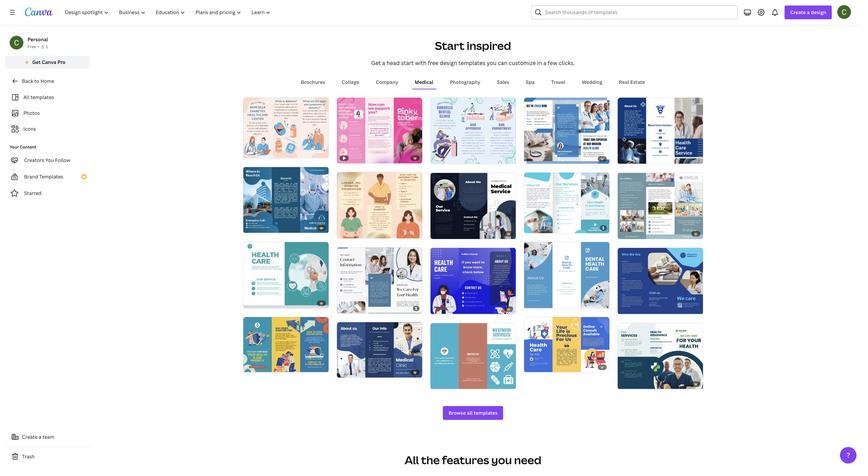 Task type: describe. For each thing, give the bounding box(es) containing it.
1 for blue modern medical center minimalist brochure image
[[342, 306, 344, 311]]

medical
[[415, 79, 433, 85]]

purple green creative dental clinic trifold brochure image
[[430, 98, 516, 164]]

medical trifold brochure image
[[430, 248, 516, 314]]

create a team
[[22, 434, 54, 441]]

trash
[[22, 454, 35, 460]]

of for medical service minimalist navy trifold brochure image
[[438, 231, 442, 236]]

free
[[28, 44, 36, 50]]

Search search field
[[545, 6, 734, 19]]

back to home link
[[6, 74, 89, 88]]

2 for blue modern medical center minimalist brochure image
[[349, 306, 351, 311]]

templates
[[39, 173, 63, 180]]

with
[[415, 59, 427, 67]]

icons link
[[10, 123, 85, 136]]

create a design button
[[785, 6, 832, 19]]

1 of 2 for blue c-fold brochure medical image
[[342, 370, 351, 375]]

•
[[38, 44, 39, 50]]

of for blue c-fold brochure medical image
[[344, 370, 348, 375]]

all for all the features you need
[[405, 453, 419, 468]]

2 for 'green orange yellow creative diabetes trifold brochure' image
[[349, 230, 351, 236]]

creators you follow link
[[6, 153, 89, 167]]

photos link
[[10, 107, 85, 120]]

creators you follow
[[24, 157, 70, 163]]

sales
[[497, 79, 509, 85]]

blue and green modern hospital trifold brochure image
[[618, 323, 703, 389]]

brand templates
[[24, 173, 63, 180]]

content
[[20, 144, 36, 150]]

gulf water & white minimalist trifold brochure image
[[524, 173, 609, 233]]

canva
[[42, 59, 56, 65]]

get canva pro
[[32, 59, 66, 65]]

team
[[43, 434, 54, 441]]

brochures
[[301, 79, 325, 85]]

get for get a head start with free design templates you can customize in a few clicks.
[[371, 59, 381, 67]]

all
[[467, 410, 473, 417]]

your content
[[10, 144, 36, 150]]

bold blue and white clean modern health clinic trifold brochure image
[[524, 98, 609, 164]]

in
[[537, 59, 542, 67]]

creators
[[24, 157, 44, 163]]

of for 'yellow and blue illustrative medical care service brochure' image
[[532, 364, 536, 370]]

yellow and blue illustrative medical care service brochure image
[[524, 317, 609, 373]]

to
[[34, 78, 39, 84]]

2 for blue and white professional health care service brochure image
[[630, 156, 632, 161]]

blue and yellow illustration drug free trifold brochure image
[[243, 317, 328, 373]]

0 vertical spatial you
[[487, 59, 497, 67]]

browse
[[449, 410, 466, 417]]

design inside create a design dropdown button
[[811, 9, 826, 15]]

wedding button
[[579, 76, 605, 89]]

starred link
[[6, 187, 89, 200]]

2 for blue modern medical brochure image
[[256, 225, 258, 230]]

of for blue orange creative diabetes trifold brochure image
[[251, 150, 255, 155]]

real
[[619, 79, 629, 85]]

1 of 2 for blue tosca minimalist retirement home trifold brochure image at right
[[622, 231, 632, 236]]

free
[[428, 59, 439, 67]]

blue modern dental clinic trifold brochure image
[[524, 242, 609, 308]]

2 for purple green creative dental clinic trifold brochure 'image'
[[443, 156, 445, 161]]

0 horizontal spatial $
[[415, 306, 417, 311]]

icons
[[23, 126, 36, 132]]

few
[[548, 59, 557, 67]]

blue modern medical center minimalist brochure image
[[337, 248, 422, 314]]

of for purple green creative dental clinic trifold brochure 'image'
[[438, 156, 442, 161]]

college
[[342, 79, 359, 85]]

wedding
[[582, 79, 602, 85]]

1 for 'yellow and blue illustrative medical care service brochure' image
[[529, 364, 531, 370]]

1 of 2 for 'green orange yellow creative diabetes trifold brochure' image
[[342, 230, 351, 236]]

home
[[40, 78, 54, 84]]

can
[[498, 59, 507, 67]]

templates inside browse all templates link
[[474, 410, 498, 417]]

brand
[[24, 173, 38, 180]]

create for create a team
[[22, 434, 37, 441]]

of for 'green orange yellow creative diabetes trifold brochure' image
[[344, 230, 348, 236]]

your
[[10, 144, 19, 150]]

1 for 'green orange yellow creative diabetes trifold brochure' image
[[342, 230, 344, 236]]

browse all templates link
[[443, 407, 503, 420]]

the
[[421, 453, 440, 468]]

1 of 2 for blue modern medical center minimalist brochure image
[[342, 306, 351, 311]]

blue tosca minimalist retirement home trifold brochure image
[[618, 173, 703, 239]]

2 for blue tosca minimalist retirement home trifold brochure image at right
[[630, 231, 632, 236]]

1 of 2 for bold blue and white clean modern health clinic trifold brochure image
[[529, 156, 539, 161]]

sales button
[[494, 76, 512, 89]]

1 for blue and green modern hospital trifold brochure image on the bottom right
[[622, 381, 624, 387]]

real estate
[[619, 79, 645, 85]]

2 for bold blue and white clean modern health clinic trifold brochure image
[[536, 156, 539, 161]]

2 for blue orange creative diabetes trifold brochure image
[[256, 150, 258, 155]]

a for design
[[807, 9, 810, 15]]

of for blue modern dental clinic trifold brochure image at the right of the page
[[532, 300, 536, 305]]

blue modern medical brochure image
[[243, 167, 328, 233]]

1 for blue and white professional health care service brochure image
[[622, 156, 624, 161]]

1 of 2 for medical company brochure in dark blue bright blue corporate geometric style "image"
[[622, 306, 632, 311]]

0 vertical spatial templates
[[459, 59, 485, 67]]

0 horizontal spatial design
[[440, 59, 457, 67]]

1 for bold blue and white clean modern health clinic trifold brochure image
[[529, 156, 531, 161]]

create a team button
[[6, 431, 89, 444]]

back
[[22, 78, 33, 84]]

1 horizontal spatial $
[[602, 225, 605, 231]]

of for blue and white professional health care service brochure image
[[625, 156, 629, 161]]

blue c-fold brochure medical image
[[337, 323, 422, 378]]

brochures button
[[298, 76, 328, 89]]

start
[[435, 38, 465, 53]]

free •
[[28, 44, 39, 50]]

2 for medical company brochure in dark blue bright blue corporate geometric style "image"
[[630, 306, 632, 311]]



Task type: vqa. For each thing, say whether or not it's contained in the screenshot.
a inside the button
yes



Task type: locate. For each thing, give the bounding box(es) containing it.
of for bold blue and white clean modern health clinic trifold brochure image
[[532, 156, 536, 161]]

1 horizontal spatial design
[[811, 9, 826, 15]]

spa button
[[523, 76, 537, 89]]

starred
[[24, 190, 42, 197]]

travel button
[[548, 76, 568, 89]]

back to home
[[22, 78, 54, 84]]

templates right all
[[474, 410, 498, 417]]

2 vertical spatial templates
[[474, 410, 498, 417]]

2 for medical service minimalist navy trifold brochure image
[[443, 231, 445, 236]]

all
[[23, 94, 29, 100], [405, 453, 419, 468]]

1 vertical spatial design
[[440, 59, 457, 67]]

1 for blue modern medical brochure image
[[248, 225, 250, 230]]

personal
[[28, 36, 48, 43]]

real estate button
[[616, 76, 648, 89]]

start inspired
[[435, 38, 511, 53]]

of for blue modern medical center minimalist brochure image
[[344, 306, 348, 311]]

you left can
[[487, 59, 497, 67]]

head
[[387, 59, 400, 67]]

2 for blue and green modern hospital trifold brochure image on the bottom right
[[630, 381, 632, 387]]

travel
[[551, 79, 565, 85]]

1 for medical service minimalist navy trifold brochure image
[[435, 231, 437, 236]]

follow
[[55, 157, 70, 163]]

1 for turquoise and health icons medical trifold brochure
[[435, 381, 437, 387]]

of for turquoise and health icons medical trifold brochure
[[438, 381, 442, 387]]

templates
[[459, 59, 485, 67], [31, 94, 54, 100], [474, 410, 498, 417]]

get for get canva pro
[[32, 59, 41, 65]]

of for blue tosca minimalist retirement home trifold brochure image at right
[[625, 231, 629, 236]]

1 vertical spatial $
[[415, 306, 417, 311]]

start
[[401, 59, 414, 67]]

clicks.
[[559, 59, 575, 67]]

0 vertical spatial all
[[23, 94, 29, 100]]

1 of 2 for blue and green modern hospital trifold brochure image on the bottom right
[[622, 381, 632, 387]]

brand templates link
[[6, 170, 89, 184]]

all templates link
[[10, 91, 85, 104]]

college button
[[339, 76, 362, 89]]

create for create a design
[[790, 9, 806, 15]]

1 of 2
[[248, 150, 258, 155], [435, 156, 445, 161], [529, 156, 539, 161], [622, 156, 632, 161], [248, 225, 258, 230], [342, 230, 351, 236], [435, 231, 445, 236], [622, 231, 632, 236], [529, 300, 539, 305], [342, 306, 351, 311], [622, 306, 632, 311], [529, 364, 539, 370], [342, 370, 351, 375], [435, 381, 445, 387], [622, 381, 632, 387]]

2 for 'yellow and blue illustrative medical care service brochure' image
[[536, 364, 539, 370]]

get
[[32, 59, 41, 65], [371, 59, 381, 67]]

0 vertical spatial create
[[790, 9, 806, 15]]

1 horizontal spatial all
[[405, 453, 419, 468]]

of
[[251, 150, 255, 155], [438, 156, 442, 161], [532, 156, 536, 161], [625, 156, 629, 161], [251, 225, 255, 230], [344, 230, 348, 236], [438, 231, 442, 236], [625, 231, 629, 236], [532, 300, 536, 305], [344, 306, 348, 311], [625, 306, 629, 311], [532, 364, 536, 370], [344, 370, 348, 375], [438, 381, 442, 387], [625, 381, 629, 387]]

browse all templates
[[449, 410, 498, 417]]

1 vertical spatial you
[[491, 453, 512, 468]]

1
[[46, 44, 48, 50], [248, 150, 250, 155], [435, 156, 437, 161], [529, 156, 531, 161], [622, 156, 624, 161], [248, 225, 250, 230], [342, 230, 344, 236], [435, 231, 437, 236], [622, 231, 624, 236], [529, 300, 531, 305], [342, 306, 344, 311], [622, 306, 624, 311], [529, 364, 531, 370], [342, 370, 344, 375], [435, 381, 437, 387], [622, 381, 624, 387]]

1 of 2 for turquoise and health icons medical trifold brochure
[[435, 381, 445, 387]]

of for blue modern medical brochure image
[[251, 225, 255, 230]]

inspired
[[467, 38, 511, 53]]

1 of 2 for blue orange creative diabetes trifold brochure image
[[248, 150, 258, 155]]

2 get from the left
[[371, 59, 381, 67]]

photos
[[23, 110, 40, 116]]

blue orange creative diabetes trifold brochure image
[[243, 98, 328, 158]]

customize
[[509, 59, 536, 67]]

2 for turquoise and health icons medical trifold brochure
[[443, 381, 445, 387]]

all templates
[[23, 94, 54, 100]]

medical service minimalist navy trifold brochure image
[[430, 173, 516, 239]]

design
[[811, 9, 826, 15], [440, 59, 457, 67]]

christina overa image
[[837, 5, 851, 19]]

2 for blue c-fold brochure medical image
[[349, 370, 351, 375]]

you left need
[[491, 453, 512, 468]]

of for medical company brochure in dark blue bright blue corporate geometric style "image"
[[625, 306, 629, 311]]

1 for blue orange creative diabetes trifold brochure image
[[248, 150, 250, 155]]

2
[[256, 150, 258, 155], [443, 156, 445, 161], [536, 156, 539, 161], [630, 156, 632, 161], [256, 225, 258, 230], [349, 230, 351, 236], [443, 231, 445, 236], [630, 231, 632, 236], [536, 300, 539, 305], [349, 306, 351, 311], [630, 306, 632, 311], [536, 364, 539, 370], [349, 370, 351, 375], [443, 381, 445, 387], [630, 381, 632, 387]]

of for blue and green modern hospital trifold brochure image on the bottom right
[[625, 381, 629, 387]]

photography button
[[447, 76, 483, 89]]

medical button
[[412, 76, 436, 89]]

all down back
[[23, 94, 29, 100]]

1 vertical spatial create
[[22, 434, 37, 441]]

trash link
[[6, 450, 89, 464]]

green orange yellow creative diabetes trifold brochure image
[[337, 172, 422, 238]]

1 for blue tosca minimalist retirement home trifold brochure image at right
[[622, 231, 624, 236]]

spa
[[526, 79, 535, 85]]

all for all templates
[[23, 94, 29, 100]]

1 vertical spatial templates
[[31, 94, 54, 100]]

get inside button
[[32, 59, 41, 65]]

need
[[514, 453, 541, 468]]

1 for purple green creative dental clinic trifold brochure 'image'
[[435, 156, 437, 161]]

features
[[442, 453, 489, 468]]

company button
[[373, 76, 401, 89]]

1 of 2 for blue modern dental clinic trifold brochure image at the right of the page
[[529, 300, 539, 305]]

company
[[376, 79, 398, 85]]

medical (brochure) image
[[243, 242, 328, 308]]

blue and white professional health care service brochure image
[[618, 98, 703, 164]]

you
[[487, 59, 497, 67], [491, 453, 512, 468]]

0 horizontal spatial all
[[23, 94, 29, 100]]

get a head start with free design templates you can customize in a few clicks.
[[371, 59, 575, 67]]

1 vertical spatial all
[[405, 453, 419, 468]]

2 for blue modern dental clinic trifold brochure image at the right of the page
[[536, 300, 539, 305]]

1 get from the left
[[32, 59, 41, 65]]

create a design
[[790, 9, 826, 15]]

a for head
[[382, 59, 385, 67]]

pro
[[57, 59, 66, 65]]

1 of 2 for medical service minimalist navy trifold brochure image
[[435, 231, 445, 236]]

a for team
[[39, 434, 41, 441]]

$
[[602, 225, 605, 231], [415, 306, 417, 311]]

0 horizontal spatial get
[[32, 59, 41, 65]]

0 vertical spatial design
[[811, 9, 826, 15]]

1 of 2 for blue modern medical brochure image
[[248, 225, 258, 230]]

templates down the start inspired
[[459, 59, 485, 67]]

top level navigation element
[[61, 6, 277, 19]]

you
[[45, 157, 54, 163]]

1 for blue c-fold brochure medical image
[[342, 370, 344, 375]]

estate
[[630, 79, 645, 85]]

medical company brochure in dark blue bright blue corporate geometric style image
[[618, 248, 703, 314]]

1 horizontal spatial create
[[790, 9, 806, 15]]

design left christina overa icon
[[811, 9, 826, 15]]

design right free
[[440, 59, 457, 67]]

get left head
[[371, 59, 381, 67]]

a inside create a team button
[[39, 434, 41, 441]]

1 of 2 for blue and white professional health care service brochure image
[[622, 156, 632, 161]]

1 of 2 for purple green creative dental clinic trifold brochure 'image'
[[435, 156, 445, 161]]

templates inside "all templates" link
[[31, 94, 54, 100]]

a inside create a design dropdown button
[[807, 9, 810, 15]]

a
[[807, 9, 810, 15], [382, 59, 385, 67], [543, 59, 546, 67], [39, 434, 41, 441]]

create
[[790, 9, 806, 15], [22, 434, 37, 441]]

0 vertical spatial $
[[602, 225, 605, 231]]

photography
[[450, 79, 480, 85]]

1 for medical company brochure in dark blue bright blue corporate geometric style "image"
[[622, 306, 624, 311]]

get left canva
[[32, 59, 41, 65]]

None search field
[[531, 6, 738, 19]]

all the features you need
[[405, 453, 541, 468]]

1 of 2 link
[[243, 98, 328, 158], [430, 98, 516, 164], [524, 98, 609, 164], [618, 98, 703, 164], [243, 167, 328, 233], [337, 172, 422, 239], [430, 173, 516, 239], [618, 173, 703, 239], [524, 242, 609, 309], [337, 247, 422, 314], [618, 248, 703, 315], [524, 317, 609, 373], [337, 323, 422, 378], [430, 323, 516, 390], [618, 323, 703, 390]]

create inside dropdown button
[[790, 9, 806, 15]]

0 horizontal spatial create
[[22, 434, 37, 441]]

templates down back to home
[[31, 94, 54, 100]]

1 for blue modern dental clinic trifold brochure image at the right of the page
[[529, 300, 531, 305]]

1 of 2 for 'yellow and blue illustrative medical care service brochure' image
[[529, 364, 539, 370]]

turquoise and health icons medical trifold brochure image
[[430, 323, 516, 389]]

create inside button
[[22, 434, 37, 441]]

all left the
[[405, 453, 419, 468]]

get canva pro button
[[6, 56, 89, 69]]

1 horizontal spatial get
[[371, 59, 381, 67]]



